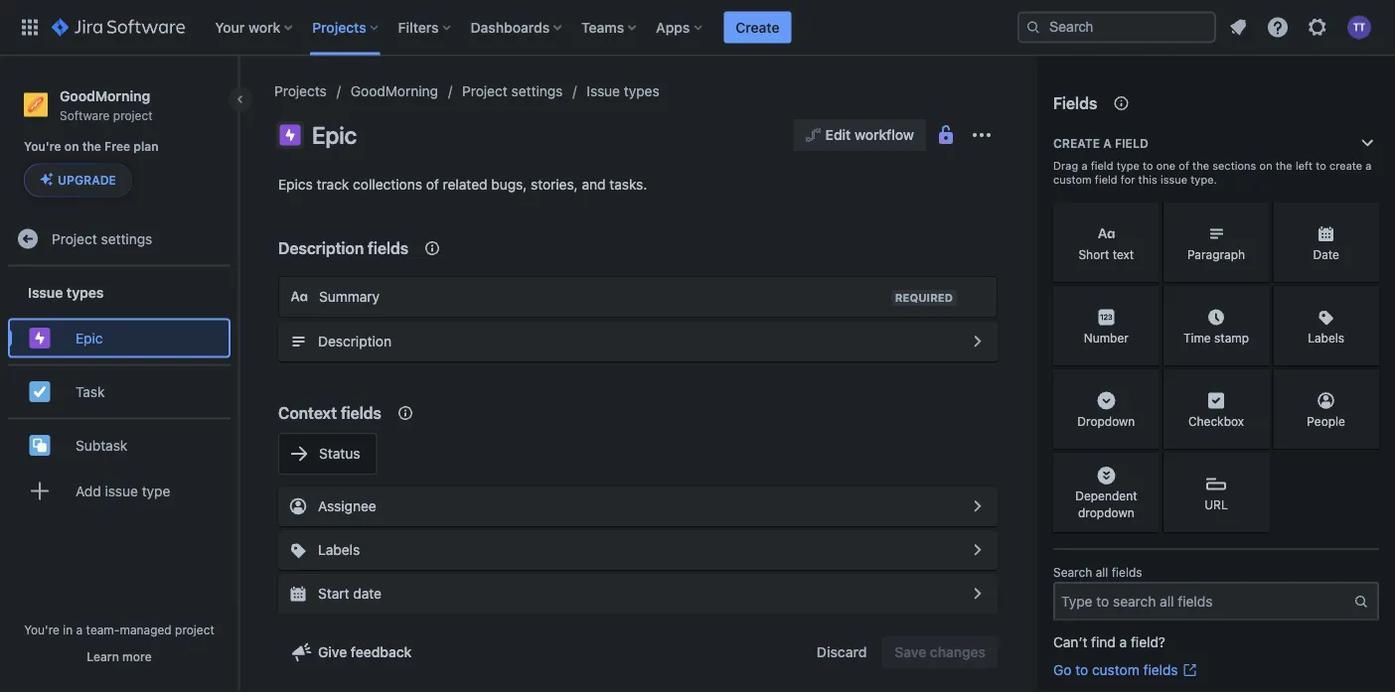Task type: locate. For each thing, give the bounding box(es) containing it.
description inside button
[[318, 333, 392, 350]]

1 you're from the top
[[24, 140, 61, 154]]

1 vertical spatial settings
[[101, 230, 152, 247]]

issue type icon image
[[278, 123, 302, 147]]

fields right all on the bottom of page
[[1112, 566, 1142, 580]]

description button
[[278, 322, 998, 362]]

create right apps popup button
[[736, 19, 780, 35]]

type down subtask link
[[142, 483, 170, 499]]

0 vertical spatial issue
[[587, 83, 620, 99]]

dashboards
[[471, 19, 550, 35]]

open field configuration image inside assignee button
[[966, 495, 990, 519]]

issue for 'issue types' link
[[587, 83, 620, 99]]

type
[[1117, 159, 1140, 172], [142, 483, 170, 499]]

short text
[[1079, 247, 1134, 261]]

0 horizontal spatial types
[[66, 284, 104, 301]]

custom down can't find a field?
[[1092, 662, 1140, 679]]

1 horizontal spatial to
[[1143, 159, 1153, 172]]

a right drag
[[1082, 159, 1088, 172]]

0 horizontal spatial project
[[113, 108, 153, 122]]

issue right add
[[105, 483, 138, 499]]

edit workflow
[[825, 127, 914, 143]]

appswitcher icon image
[[18, 15, 42, 39]]

Type to search all fields text field
[[1055, 584, 1353, 620]]

0 horizontal spatial project
[[52, 230, 97, 247]]

teams
[[581, 19, 624, 35]]

you're
[[24, 140, 61, 154], [24, 623, 60, 637]]

1 vertical spatial create
[[1053, 136, 1100, 150]]

0 horizontal spatial issue
[[28, 284, 63, 301]]

a down more information about the fields image on the right
[[1103, 136, 1112, 150]]

projects
[[312, 19, 366, 35], [274, 83, 327, 99]]

issue types
[[587, 83, 659, 99], [28, 284, 104, 301]]

of right one
[[1179, 159, 1189, 172]]

software
[[60, 108, 110, 122]]

track
[[317, 176, 349, 193]]

search image
[[1026, 19, 1041, 35]]

0 vertical spatial of
[[1179, 159, 1189, 172]]

you're up upgrade button
[[24, 140, 61, 154]]

0 vertical spatial labels
[[1308, 331, 1345, 345]]

a right find
[[1120, 635, 1127, 651]]

stories,
[[531, 176, 578, 193]]

collections
[[353, 176, 422, 193]]

1 vertical spatial issue
[[105, 483, 138, 499]]

0 horizontal spatial of
[[426, 176, 439, 193]]

project down dashboards
[[462, 83, 508, 99]]

0 horizontal spatial create
[[736, 19, 780, 35]]

0 horizontal spatial project settings link
[[8, 219, 231, 259]]

create inside button
[[736, 19, 780, 35]]

1 horizontal spatial types
[[624, 83, 659, 99]]

issue
[[587, 83, 620, 99], [28, 284, 63, 301]]

the left free
[[82, 140, 101, 154]]

labels inside button
[[318, 542, 360, 558]]

types up epic link
[[66, 284, 104, 301]]

1 horizontal spatial issue
[[1161, 173, 1188, 186]]

0 horizontal spatial project settings
[[52, 230, 152, 247]]

goodmorning for goodmorning
[[351, 83, 438, 99]]

issue down one
[[1161, 173, 1188, 186]]

more information about the context fields image
[[420, 237, 444, 260]]

project right managed
[[175, 623, 215, 637]]

1 vertical spatial labels
[[318, 542, 360, 558]]

1 vertical spatial of
[[426, 176, 439, 193]]

0 vertical spatial issue types
[[587, 83, 659, 99]]

project settings down primary element
[[462, 83, 563, 99]]

0 vertical spatial project settings
[[462, 83, 563, 99]]

group
[[8, 267, 231, 523]]

project
[[462, 83, 508, 99], [52, 230, 97, 247]]

projects inside dropdown button
[[312, 19, 366, 35]]

in
[[63, 623, 73, 637]]

projects link
[[274, 79, 327, 103]]

1 horizontal spatial create
[[1053, 136, 1100, 150]]

0 vertical spatial project settings link
[[462, 79, 563, 103]]

1 vertical spatial types
[[66, 284, 104, 301]]

field for drag
[[1091, 159, 1113, 172]]

fields left more information about the context fields image
[[341, 404, 382, 423]]

description for description
[[318, 333, 392, 350]]

date
[[1313, 247, 1339, 261]]

more information image
[[1134, 205, 1157, 229]]

field left for
[[1095, 173, 1118, 186]]

date
[[353, 586, 382, 602]]

to right left
[[1316, 159, 1326, 172]]

types down the apps
[[624, 83, 659, 99]]

1 vertical spatial project settings
[[52, 230, 152, 247]]

discard
[[817, 644, 867, 661]]

context fields
[[278, 404, 382, 423]]

add issue type image
[[28, 479, 52, 503]]

1 horizontal spatial goodmorning
[[351, 83, 438, 99]]

1 horizontal spatial project settings link
[[462, 79, 563, 103]]

give feedback button
[[278, 637, 424, 669]]

create for create a field
[[1053, 136, 1100, 150]]

go to custom fields link
[[1053, 661, 1198, 681]]

2 you're from the top
[[24, 623, 60, 637]]

you're on the free plan
[[24, 140, 159, 154]]

0 vertical spatial custom
[[1053, 173, 1092, 186]]

0 vertical spatial create
[[736, 19, 780, 35]]

0 vertical spatial type
[[1117, 159, 1140, 172]]

custom inside drag a field type to one of the sections on the left to create a custom field for this issue type.
[[1053, 173, 1092, 186]]

on right sections on the top of the page
[[1260, 159, 1273, 172]]

0 vertical spatial issue
[[1161, 173, 1188, 186]]

subtask link
[[8, 426, 231, 465]]

epic right the issue type icon
[[312, 121, 357, 149]]

2 open field configuration image from the top
[[966, 539, 990, 562]]

0 vertical spatial open field configuration image
[[966, 495, 990, 519]]

0 vertical spatial more information image
[[1134, 372, 1157, 396]]

goodmorning up software
[[60, 87, 150, 104]]

description
[[278, 239, 364, 258], [318, 333, 392, 350]]

goodmorning link
[[351, 79, 438, 103]]

epic
[[312, 121, 357, 149], [76, 330, 103, 346]]

0 vertical spatial project
[[113, 108, 153, 122]]

0 horizontal spatial epic
[[76, 330, 103, 346]]

1 horizontal spatial epic
[[312, 121, 357, 149]]

on up upgrade button
[[64, 140, 79, 154]]

open field configuration image
[[966, 495, 990, 519], [966, 582, 990, 606]]

goodmorning inside goodmorning software project
[[60, 87, 150, 104]]

open field configuration image for start date
[[966, 582, 990, 606]]

the
[[82, 140, 101, 154], [1193, 159, 1209, 172], [1276, 159, 1293, 172]]

open field configuration image for labels
[[966, 539, 990, 562]]

context
[[278, 404, 337, 423]]

2 open field configuration image from the top
[[966, 582, 990, 606]]

1 vertical spatial description
[[318, 333, 392, 350]]

1 vertical spatial project
[[175, 623, 215, 637]]

epic up task
[[76, 330, 103, 346]]

and
[[582, 176, 606, 193]]

of left related
[[426, 176, 439, 193]]

1 vertical spatial type
[[142, 483, 170, 499]]

settings down the upgrade
[[101, 230, 152, 247]]

more information about the fields image
[[1109, 91, 1133, 115]]

jira software image
[[52, 15, 185, 39], [52, 15, 185, 39]]

0 vertical spatial description
[[278, 239, 364, 258]]

free
[[104, 140, 130, 154]]

1 vertical spatial on
[[1260, 159, 1273, 172]]

you're left in
[[24, 623, 60, 637]]

field
[[1115, 136, 1149, 150], [1091, 159, 1113, 172], [1095, 173, 1118, 186]]

1 horizontal spatial project settings
[[462, 83, 563, 99]]

number
[[1084, 331, 1129, 345]]

to right go
[[1075, 662, 1088, 679]]

open field configuration image inside start date "button"
[[966, 582, 990, 606]]

0 vertical spatial projects
[[312, 19, 366, 35]]

1 open field configuration image from the top
[[966, 330, 990, 354]]

field down create a field
[[1091, 159, 1113, 172]]

field up for
[[1115, 136, 1149, 150]]

discard button
[[805, 637, 879, 669]]

tasks.
[[609, 176, 647, 193]]

more information image
[[1134, 372, 1157, 396], [1134, 455, 1157, 479]]

the left left
[[1276, 159, 1293, 172]]

text
[[1113, 247, 1134, 261]]

the up type.
[[1193, 159, 1209, 172]]

open field configuration image for description
[[966, 330, 990, 354]]

project inside goodmorning software project
[[113, 108, 153, 122]]

1 vertical spatial projects
[[274, 83, 327, 99]]

1 horizontal spatial project
[[462, 83, 508, 99]]

issue up epic link
[[28, 284, 63, 301]]

you're for you're on the free plan
[[24, 140, 61, 154]]

0 vertical spatial field
[[1115, 136, 1149, 150]]

type inside button
[[142, 483, 170, 499]]

projects up the issue type icon
[[274, 83, 327, 99]]

settings down dashboards dropdown button
[[511, 83, 563, 99]]

1 horizontal spatial of
[[1179, 159, 1189, 172]]

feedback
[[351, 644, 412, 661]]

0 vertical spatial open field configuration image
[[966, 330, 990, 354]]

description down the summary
[[318, 333, 392, 350]]

1 vertical spatial project settings link
[[8, 219, 231, 259]]

labels up start
[[318, 542, 360, 558]]

0 horizontal spatial on
[[64, 140, 79, 154]]

add issue type
[[76, 483, 170, 499]]

issue inside "group"
[[28, 284, 63, 301]]

issue inside drag a field type to one of the sections on the left to create a custom field for this issue type.
[[1161, 173, 1188, 186]]

open field configuration image
[[966, 330, 990, 354], [966, 539, 990, 562]]

goodmorning
[[351, 83, 438, 99], [60, 87, 150, 104]]

of
[[1179, 159, 1189, 172], [426, 176, 439, 193]]

drag
[[1053, 159, 1078, 172]]

create up drag
[[1053, 136, 1100, 150]]

dependent dropdown
[[1075, 489, 1137, 520]]

1 vertical spatial open field configuration image
[[966, 582, 990, 606]]

required
[[895, 292, 953, 305]]

issue types down teams dropdown button at the top of page
[[587, 83, 659, 99]]

banner
[[0, 0, 1395, 56]]

settings image
[[1306, 15, 1330, 39]]

description for description fields
[[278, 239, 364, 258]]

project settings link down the upgrade
[[8, 219, 231, 259]]

summary
[[319, 289, 380, 305]]

fields left this link will be opened in a new tab image
[[1143, 662, 1178, 679]]

search
[[1053, 566, 1092, 580]]

fields left more information about the context fields icon
[[368, 239, 409, 258]]

project down upgrade button
[[52, 230, 97, 247]]

0 horizontal spatial labels
[[318, 542, 360, 558]]

all
[[1096, 566, 1108, 580]]

0 horizontal spatial issue types
[[28, 284, 104, 301]]

projects button
[[306, 11, 386, 43]]

0 horizontal spatial goodmorning
[[60, 87, 150, 104]]

sections
[[1213, 159, 1256, 172]]

types
[[624, 83, 659, 99], [66, 284, 104, 301]]

2 more information image from the top
[[1134, 455, 1157, 479]]

1 vertical spatial epic
[[76, 330, 103, 346]]

0 horizontal spatial to
[[1075, 662, 1088, 679]]

0 vertical spatial you're
[[24, 140, 61, 154]]

0 horizontal spatial type
[[142, 483, 170, 499]]

issue types up epic link
[[28, 284, 104, 301]]

1 horizontal spatial labels
[[1308, 331, 1345, 345]]

find
[[1091, 635, 1116, 651]]

1 vertical spatial more information image
[[1134, 455, 1157, 479]]

type.
[[1191, 173, 1217, 186]]

assignee button
[[278, 487, 998, 527]]

more information image up dropdown
[[1134, 372, 1157, 396]]

1 vertical spatial you're
[[24, 623, 60, 637]]

bugs,
[[491, 176, 527, 193]]

1 vertical spatial issue
[[28, 284, 63, 301]]

project settings link down primary element
[[462, 79, 563, 103]]

custom down drag
[[1053, 173, 1092, 186]]

to up this
[[1143, 159, 1153, 172]]

1 vertical spatial open field configuration image
[[966, 539, 990, 562]]

project settings link
[[462, 79, 563, 103], [8, 219, 231, 259]]

short
[[1079, 247, 1109, 261]]

open field configuration image inside labels button
[[966, 539, 990, 562]]

0 vertical spatial settings
[[511, 83, 563, 99]]

issue down teams
[[587, 83, 620, 99]]

open field configuration image inside description button
[[966, 330, 990, 354]]

group containing issue types
[[8, 267, 231, 523]]

issue
[[1161, 173, 1188, 186], [105, 483, 138, 499]]

1 horizontal spatial type
[[1117, 159, 1140, 172]]

project up plan
[[113, 108, 153, 122]]

description up the summary
[[278, 239, 364, 258]]

1 vertical spatial issue types
[[28, 284, 104, 301]]

epic group
[[8, 312, 231, 364]]

project settings down the upgrade
[[52, 230, 152, 247]]

labels down 'date'
[[1308, 331, 1345, 345]]

start date button
[[278, 574, 998, 614]]

0 vertical spatial on
[[64, 140, 79, 154]]

1 more information image from the top
[[1134, 372, 1157, 396]]

goodmorning down filters
[[351, 83, 438, 99]]

projects for projects dropdown button
[[312, 19, 366, 35]]

projects right work
[[312, 19, 366, 35]]

0 horizontal spatial issue
[[105, 483, 138, 499]]

1 vertical spatial field
[[1091, 159, 1113, 172]]

settings
[[511, 83, 563, 99], [101, 230, 152, 247]]

more information image up dependent
[[1134, 455, 1157, 479]]

1 vertical spatial project
[[52, 230, 97, 247]]

1 horizontal spatial issue
[[587, 83, 620, 99]]

1 horizontal spatial on
[[1260, 159, 1273, 172]]

epic link
[[8, 318, 231, 358]]

1 open field configuration image from the top
[[966, 495, 990, 519]]

project settings
[[462, 83, 563, 99], [52, 230, 152, 247]]

type up for
[[1117, 159, 1140, 172]]



Task type: vqa. For each thing, say whether or not it's contained in the screenshot.
My Kanban Project Software project MY
no



Task type: describe. For each thing, give the bounding box(es) containing it.
upgrade button
[[25, 164, 131, 196]]

projects for the projects "link"
[[274, 83, 327, 99]]

more information image for dependent dropdown
[[1134, 455, 1157, 479]]

checkbox
[[1188, 414, 1244, 428]]

0 horizontal spatial the
[[82, 140, 101, 154]]

stamp
[[1214, 331, 1249, 345]]

plan
[[134, 140, 159, 154]]

drag a field type to one of the sections on the left to create a custom field for this issue type.
[[1053, 159, 1372, 186]]

create a field
[[1053, 136, 1149, 150]]

your
[[215, 19, 245, 35]]

banner containing your work
[[0, 0, 1395, 56]]

workflow
[[855, 127, 914, 143]]

0 horizontal spatial settings
[[101, 230, 152, 247]]

can't find a field?
[[1053, 635, 1166, 651]]

your work button
[[209, 11, 300, 43]]

more
[[122, 650, 152, 664]]

2 horizontal spatial to
[[1316, 159, 1326, 172]]

upgrade
[[58, 173, 116, 187]]

edit
[[825, 127, 851, 143]]

give feedback
[[318, 644, 412, 661]]

help image
[[1266, 15, 1290, 39]]

assignee
[[318, 498, 376, 515]]

this
[[1138, 173, 1158, 186]]

your work
[[215, 19, 280, 35]]

of inside drag a field type to one of the sections on the left to create a custom field for this issue type.
[[1179, 159, 1189, 172]]

one
[[1156, 159, 1176, 172]]

dashboards button
[[465, 11, 570, 43]]

apps
[[656, 19, 690, 35]]

2 horizontal spatial the
[[1276, 159, 1293, 172]]

filters button
[[392, 11, 459, 43]]

goodmorning software project
[[60, 87, 153, 122]]

apps button
[[650, 11, 710, 43]]

filters
[[398, 19, 439, 35]]

epic inside group
[[76, 330, 103, 346]]

learn
[[87, 650, 119, 664]]

goodmorning for goodmorning software project
[[60, 87, 150, 104]]

search all fields
[[1053, 566, 1142, 580]]

2 vertical spatial field
[[1095, 173, 1118, 186]]

url
[[1205, 498, 1228, 512]]

you're in a team-managed project
[[24, 623, 215, 637]]

1 horizontal spatial settings
[[511, 83, 563, 99]]

your profile and settings image
[[1348, 15, 1371, 39]]

subtask
[[76, 437, 128, 454]]

task link
[[8, 372, 231, 412]]

left
[[1296, 159, 1313, 172]]

people
[[1307, 414, 1345, 428]]

1 horizontal spatial issue types
[[587, 83, 659, 99]]

learn more button
[[87, 649, 152, 665]]

managed
[[120, 623, 172, 637]]

a right create
[[1366, 159, 1372, 172]]

start date
[[318, 586, 382, 602]]

more options image
[[970, 123, 994, 147]]

work
[[248, 19, 280, 35]]

this link will be opened in a new tab image
[[1182, 663, 1198, 679]]

primary element
[[12, 0, 1018, 55]]

issue types link
[[587, 79, 659, 103]]

1 vertical spatial custom
[[1092, 662, 1140, 679]]

type inside drag a field type to one of the sections on the left to create a custom field for this issue type.
[[1117, 159, 1140, 172]]

epics track collections of related bugs, stories, and tasks.
[[278, 176, 647, 193]]

can't
[[1053, 635, 1088, 651]]

teams button
[[576, 11, 644, 43]]

on inside drag a field type to one of the sections on the left to create a custom field for this issue type.
[[1260, 159, 1273, 172]]

open field configuration image for assignee
[[966, 495, 990, 519]]

learn more
[[87, 650, 152, 664]]

description fields
[[278, 239, 409, 258]]

add
[[76, 483, 101, 499]]

go to custom fields
[[1053, 662, 1178, 679]]

more information image for dropdown
[[1134, 372, 1157, 396]]

epics
[[278, 176, 313, 193]]

Search field
[[1018, 11, 1216, 43]]

0 vertical spatial types
[[624, 83, 659, 99]]

dropdown
[[1078, 506, 1135, 520]]

status
[[319, 446, 360, 462]]

create for create
[[736, 19, 780, 35]]

add issue type button
[[8, 471, 231, 511]]

dependent
[[1075, 489, 1137, 503]]

a right in
[[76, 623, 83, 637]]

fields
[[1053, 94, 1097, 113]]

time
[[1183, 331, 1211, 345]]

paragraph
[[1187, 247, 1245, 261]]

give
[[318, 644, 347, 661]]

issue for "group" containing issue types
[[28, 284, 63, 301]]

issue inside button
[[105, 483, 138, 499]]

related
[[443, 176, 487, 193]]

dropdown
[[1078, 414, 1135, 428]]

go
[[1053, 662, 1072, 679]]

labels button
[[278, 531, 998, 570]]

for
[[1121, 173, 1135, 186]]

field?
[[1131, 635, 1166, 651]]

create button
[[724, 11, 791, 43]]

you're for you're in a team-managed project
[[24, 623, 60, 637]]

1 horizontal spatial the
[[1193, 159, 1209, 172]]

0 vertical spatial epic
[[312, 121, 357, 149]]

more information about the context fields image
[[393, 401, 417, 425]]

notifications image
[[1226, 15, 1250, 39]]

create
[[1330, 159, 1363, 172]]

start
[[318, 586, 349, 602]]

0 vertical spatial project
[[462, 83, 508, 99]]

1 horizontal spatial project
[[175, 623, 215, 637]]

field for create
[[1115, 136, 1149, 150]]



